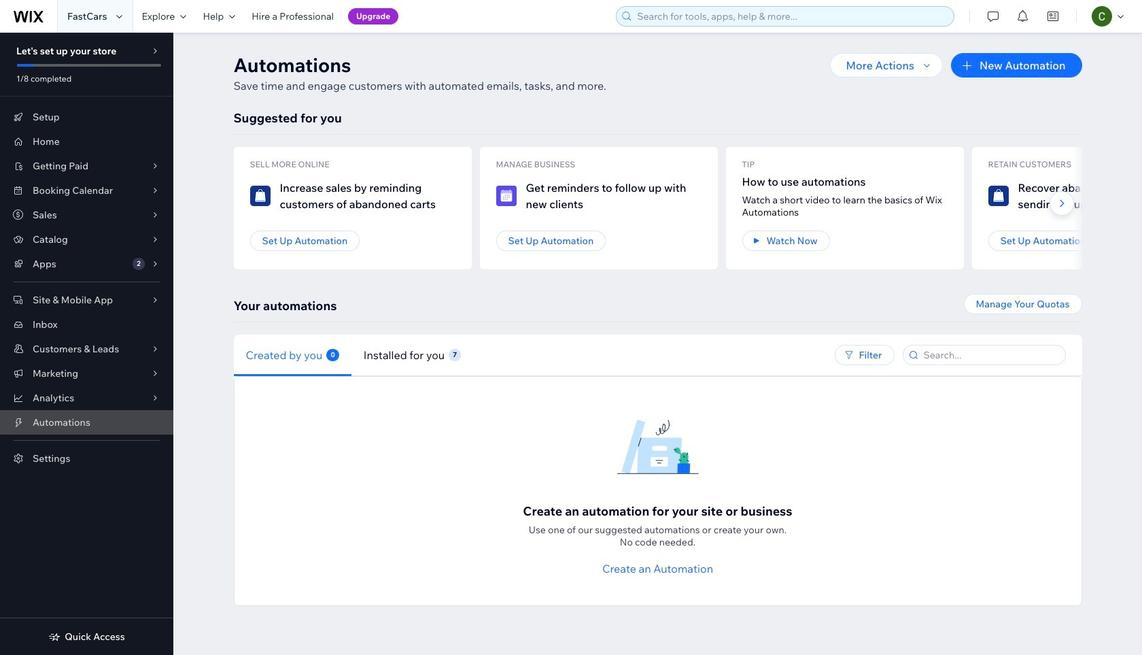 Task type: describe. For each thing, give the bounding box(es) containing it.
sidebar element
[[0, 33, 173, 655]]

category image
[[989, 186, 1009, 206]]

1 category image from the left
[[250, 186, 270, 206]]



Task type: vqa. For each thing, say whether or not it's contained in the screenshot.
topmost text
no



Task type: locate. For each thing, give the bounding box(es) containing it.
Search... field
[[920, 346, 1061, 365]]

1 horizontal spatial category image
[[496, 186, 517, 206]]

tab list
[[234, 334, 664, 376]]

2 category image from the left
[[496, 186, 517, 206]]

0 horizontal spatial category image
[[250, 186, 270, 206]]

list
[[234, 147, 1143, 269]]

Search for tools, apps, help & more... field
[[633, 7, 950, 26]]

category image
[[250, 186, 270, 206], [496, 186, 517, 206]]



